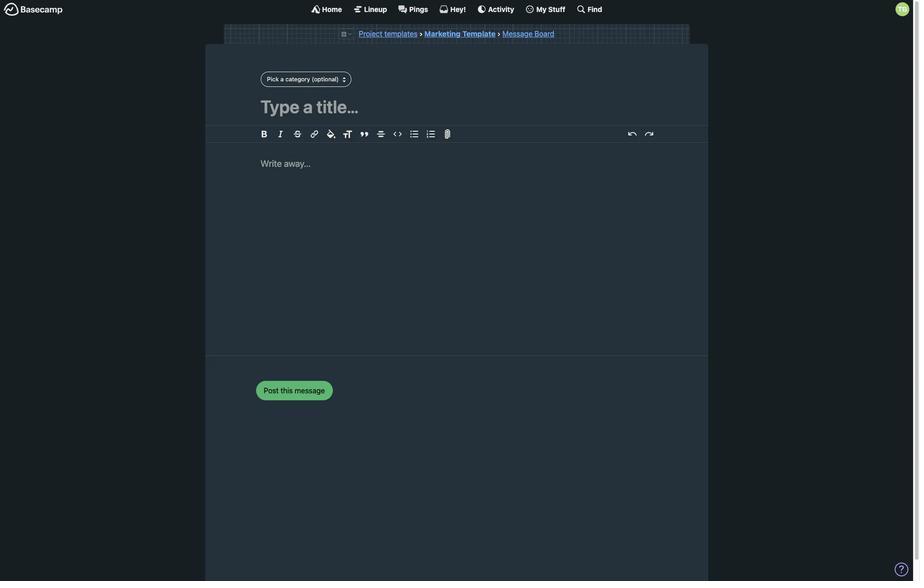 Task type: locate. For each thing, give the bounding box(es) containing it.
switch accounts image
[[4, 2, 63, 17]]

lineup
[[365, 5, 387, 13]]

board
[[535, 30, 555, 38]]

my stuff button
[[526, 5, 566, 14]]

›
[[420, 30, 423, 38], [498, 30, 501, 38]]

main element
[[0, 0, 914, 18]]

template
[[463, 30, 496, 38]]

project templates link
[[359, 30, 418, 38]]

Write away… text field
[[233, 143, 681, 345]]

project templates ›
[[359, 30, 425, 38]]

Type a title… text field
[[261, 96, 653, 117]]

› left message
[[498, 30, 501, 38]]

hey!
[[451, 5, 466, 13]]

find button
[[577, 5, 603, 14]]

0 horizontal spatial ›
[[420, 30, 423, 38]]

activity
[[489, 5, 515, 13]]

1 › from the left
[[420, 30, 423, 38]]

› right templates
[[420, 30, 423, 38]]

pings
[[410, 5, 429, 13]]

this
[[281, 387, 293, 395]]

marketing
[[425, 30, 461, 38]]

category
[[286, 75, 310, 83]]

1 horizontal spatial ›
[[498, 30, 501, 38]]

› message board
[[498, 30, 555, 38]]

templates
[[385, 30, 418, 38]]

message board link
[[503, 30, 555, 38]]

message
[[503, 30, 533, 38]]



Task type: vqa. For each thing, say whether or not it's contained in the screenshot.
announcements,
no



Task type: describe. For each thing, give the bounding box(es) containing it.
message
[[295, 387, 325, 395]]

pings button
[[398, 5, 429, 14]]

home
[[322, 5, 342, 13]]

(optional)
[[312, 75, 339, 83]]

stuff
[[549, 5, 566, 13]]

tim burton image
[[896, 2, 910, 16]]

a
[[281, 75, 284, 83]]

post this message
[[264, 387, 325, 395]]

post this message button
[[256, 381, 333, 401]]

lineup link
[[353, 5, 387, 14]]

pick a category (optional) button
[[261, 72, 352, 87]]

pick
[[267, 75, 279, 83]]

my stuff
[[537, 5, 566, 13]]

2 › from the left
[[498, 30, 501, 38]]

marketing template link
[[425, 30, 496, 38]]

home link
[[311, 5, 342, 14]]

project
[[359, 30, 383, 38]]

marketing template
[[425, 30, 496, 38]]

my
[[537, 5, 547, 13]]

pick a category (optional)
[[267, 75, 339, 83]]

post
[[264, 387, 279, 395]]

find
[[588, 5, 603, 13]]

activity link
[[478, 5, 515, 14]]

hey! button
[[440, 5, 466, 14]]



